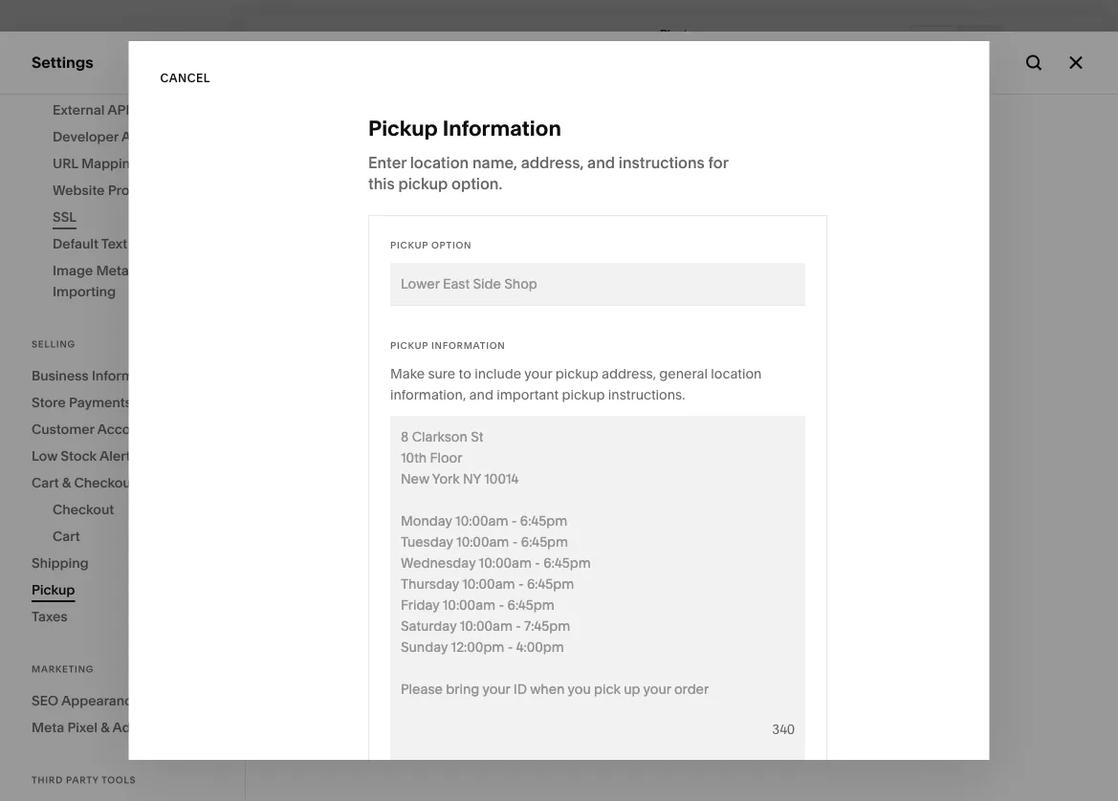 Task type: describe. For each thing, give the bounding box(es) containing it.
pickup name field
[[400, 274, 795, 295]]

low stock alerts
[[32, 448, 138, 465]]

make
[[390, 366, 424, 382]]

website for website
[[32, 119, 91, 137]]

sure
[[428, 366, 455, 382]]

meta pixel & ads link
[[32, 715, 213, 742]]

0 horizontal spatial option
[[431, 239, 471, 251]]

low stock alerts link
[[32, 443, 213, 470]]

most
[[603, 767, 635, 784]]

business information link
[[32, 363, 213, 389]]

image metadata importing link
[[53, 257, 213, 305]]

pixel
[[67, 720, 98, 736]]

to inside the make sure to include your pickup address, general location information, and important pickup instructions.
[[458, 366, 471, 382]]

customers
[[611, 251, 689, 269]]

website link
[[32, 118, 212, 140]]

checkout link
[[53, 497, 213, 523]]

third
[[32, 775, 63, 787]]

default
[[53, 236, 98, 252]]

upgrade
[[450, 767, 506, 784]]

how
[[577, 251, 607, 269]]

image metadata importing
[[53, 263, 157, 300]]

and inside the make sure to include your pickup address, general location information, and important pickup instructions.
[[469, 387, 493, 403]]

john smith johnsmith43233@gmail.com
[[76, 684, 229, 714]]

payments
[[69, 395, 132, 411]]

marketing link
[[32, 186, 212, 208]]

stock
[[61, 448, 97, 465]]

business
[[32, 368, 89, 384]]

website for website protection
[[53, 182, 105, 199]]

learn
[[496, 272, 537, 290]]

developer
[[53, 129, 119, 145]]

shipping link
[[32, 550, 213, 577]]

location inside the make sure to include your pickup address, general location information, and important pickup instructions.
[[711, 366, 762, 382]]

keys for external api keys
[[133, 102, 163, 118]]

checkout inside dropdown button
[[74, 475, 136, 491]]

1 vertical spatial to
[[539, 767, 552, 784]]

taxes link
[[32, 604, 213, 631]]

party
[[66, 775, 99, 787]]

address, inside the enter location name, address, and instructions for this pickup option.
[[521, 153, 584, 172]]

in-
[[770, 188, 789, 206]]

store
[[32, 395, 66, 411]]

learn more link
[[496, 272, 579, 290]]

2 selling from the top
[[32, 339, 76, 350]]

selling inside selling link
[[32, 153, 81, 171]]

cart & checkout
[[32, 475, 136, 491]]

website protection
[[53, 182, 174, 199]]

1 settings from the top
[[32, 53, 93, 72]]

add pickup option
[[496, 338, 621, 352]]

customize how customers pick up their orders. learn more
[[496, 251, 838, 290]]

accounts
[[97, 421, 158, 438]]

2 marketing from the top
[[32, 664, 94, 676]]

instructions
[[618, 153, 705, 172]]

scheduling link
[[32, 288, 212, 310]]

pick
[[692, 251, 723, 269]]

trial
[[322, 767, 346, 784]]

alerts
[[100, 448, 138, 465]]

smith
[[106, 684, 137, 698]]

external api keys
[[53, 102, 163, 118]]

protection
[[108, 182, 174, 199]]

keys for developer api keys
[[147, 129, 177, 145]]

library
[[77, 554, 127, 573]]

of
[[662, 767, 674, 784]]

instructions.
[[608, 387, 685, 403]]

selling link
[[32, 152, 212, 174]]

contacts
[[32, 221, 98, 239]]

cart & checkout link
[[32, 470, 213, 497]]

general
[[659, 366, 707, 382]]

business information
[[32, 368, 166, 384]]

cancel
[[160, 71, 210, 85]]

physical
[[496, 209, 556, 227]]

asset library
[[32, 554, 127, 573]]

api for developer
[[121, 129, 143, 145]]

orders.
[[786, 251, 838, 269]]

days.
[[414, 767, 447, 784]]

meta pixel & ads
[[32, 720, 138, 736]]

add pickup option button
[[496, 328, 621, 363]]

help link
[[32, 621, 66, 642]]

plant
[[660, 27, 688, 41]]

pickup down this
[[390, 239, 428, 251]]

1 marketing from the top
[[32, 187, 106, 205]]

1 vertical spatial &
[[101, 720, 110, 736]]

pickup up enter
[[368, 115, 438, 141]]

now
[[509, 767, 536, 784]]

checkout inside 'link'
[[53, 502, 114, 518]]

your inside the make sure to include your pickup address, general location information, and important pickup instructions.
[[524, 366, 552, 382]]

include
[[474, 366, 521, 382]]

product
[[652, 42, 696, 56]]

analytics link
[[32, 254, 212, 276]]

ends
[[349, 767, 380, 784]]

cart link
[[53, 523, 213, 550]]

shipping
[[32, 555, 89, 572]]

in
[[384, 767, 395, 784]]

location inside the enter location name, address, and instructions for this pickup option.
[[410, 153, 469, 172]]

0 vertical spatial pickup information
[[368, 115, 561, 141]]

a
[[607, 188, 616, 206]]



Task type: locate. For each thing, give the bounding box(es) containing it.
0 vertical spatial location
[[410, 153, 469, 172]]

location
[[410, 153, 469, 172], [711, 366, 762, 382]]

pickup inside the enter location name, address, and instructions for this pickup option.
[[398, 174, 448, 193]]

0 horizontal spatial for
[[708, 153, 728, 172]]

external api keys link
[[53, 97, 213, 123]]

0 vertical spatial selling
[[32, 153, 81, 171]]

for for pickup information
[[708, 153, 728, 172]]

& down stock
[[62, 475, 71, 491]]

option inside button
[[573, 338, 621, 352]]

your right of at the right of page
[[677, 767, 705, 784]]

for inside the enter location name, address, and instructions for this pickup option.
[[708, 153, 728, 172]]

taxes
[[32, 609, 68, 625]]

settings up taxes
[[32, 588, 92, 607]]

1 horizontal spatial address,
[[601, 366, 656, 382]]

1 horizontal spatial your
[[677, 767, 705, 784]]

ads
[[112, 720, 138, 736]]

0 horizontal spatial location
[[410, 153, 469, 172]]

2 vertical spatial information
[[92, 368, 166, 384]]

the
[[579, 767, 600, 784]]

marketing up ssl
[[32, 187, 106, 205]]

store payments link
[[32, 389, 213, 416]]

1 vertical spatial option
[[573, 338, 621, 352]]

for up option
[[708, 153, 728, 172]]

0 vertical spatial website
[[32, 119, 91, 137]]

url
[[53, 155, 78, 172]]

your up important
[[524, 366, 552, 382]]

help
[[32, 622, 66, 641]]

option up the make sure to include your pickup address, general location information, and important pickup instructions.
[[573, 338, 621, 352]]

settings
[[32, 53, 93, 72], [32, 588, 92, 607]]

johnsmith43233@gmail.com
[[76, 700, 229, 714]]

keys up developer api keys link
[[133, 102, 163, 118]]

to right sure
[[458, 366, 471, 382]]

1 horizontal spatial to
[[539, 767, 552, 784]]

option down option.
[[431, 239, 471, 251]]

selling down developer
[[32, 153, 81, 171]]

address, up local
[[521, 153, 584, 172]]

for left in-
[[747, 188, 767, 206]]

developer api keys
[[53, 129, 177, 145]]

default text editor
[[53, 236, 169, 252]]

keys
[[133, 102, 163, 118], [147, 129, 177, 145]]

pickup option
[[390, 239, 471, 251]]

website
[[32, 119, 91, 137], [53, 182, 105, 199]]

0 vertical spatial your
[[524, 366, 552, 382]]

1 vertical spatial keys
[[147, 129, 177, 145]]

0 horizontal spatial and
[[469, 387, 493, 403]]

& inside dropdown button
[[62, 475, 71, 491]]

cart up the shipping
[[53, 529, 80, 545]]

cart down low at the bottom left of page
[[32, 475, 59, 491]]

1 horizontal spatial option
[[573, 338, 621, 352]]

information up store payments link
[[92, 368, 166, 384]]

cancel button
[[160, 61, 210, 95]]

enter location name, address, and instructions for this pickup option.
[[368, 153, 728, 193]]

third party tools
[[32, 775, 136, 787]]

customer accounts
[[32, 421, 158, 438]]

address, inside the make sure to include your pickup address, general location information, and important pickup instructions.
[[601, 366, 656, 382]]

api
[[107, 102, 130, 118], [121, 129, 143, 145]]

your
[[524, 366, 552, 382], [677, 767, 705, 784]]

0 vertical spatial keys
[[133, 102, 163, 118]]

0 vertical spatial api
[[107, 102, 130, 118]]

1 horizontal spatial and
[[587, 153, 615, 172]]

and down the include
[[469, 387, 493, 403]]

and inside the enter location name, address, and instructions for this pickup option.
[[587, 153, 615, 172]]

this
[[368, 174, 394, 193]]

location right general
[[711, 366, 762, 382]]

ssl link
[[53, 204, 213, 231]]

option
[[696, 188, 743, 206]]

checkout down the alerts
[[74, 475, 136, 491]]

text
[[101, 236, 127, 252]]

edit button
[[254, 25, 320, 58]]

asset
[[32, 554, 73, 573]]

0 vertical spatial and
[[587, 153, 615, 172]]

tab list
[[913, 26, 1001, 57]]

make sure to include your pickup address, general location information, and important pickup instructions.
[[390, 366, 762, 403]]

contacts link
[[32, 220, 212, 242]]

0 vertical spatial for
[[708, 153, 728, 172]]

api down external api keys link on the left top
[[121, 129, 143, 145]]

more
[[541, 272, 579, 290]]

pickup up local
[[496, 141, 565, 167]]

0 vertical spatial to
[[458, 366, 471, 382]]

url mappings link
[[53, 150, 213, 177]]

keys down external api keys link on the left top
[[147, 129, 177, 145]]

selling up business
[[32, 339, 76, 350]]

0 vertical spatial address,
[[521, 153, 584, 172]]

1 selling from the top
[[32, 153, 81, 171]]

developer api keys link
[[53, 123, 213, 150]]

1 vertical spatial marketing
[[32, 664, 94, 676]]

enter
[[368, 153, 406, 172]]

to left get
[[539, 767, 552, 784]]

0 vertical spatial &
[[62, 475, 71, 491]]

for for pickup
[[747, 188, 767, 206]]

website down "url"
[[53, 182, 105, 199]]

0 vertical spatial cart
[[32, 475, 59, 491]]

pickup inside button
[[525, 338, 570, 352]]

and
[[587, 153, 615, 172], [469, 387, 493, 403]]

pickup up make
[[390, 340, 428, 351]]

0 vertical spatial checkout
[[74, 475, 136, 491]]

and up is at the right of the page
[[587, 153, 615, 172]]

1 horizontal spatial for
[[747, 188, 767, 206]]

pickup right add
[[525, 338, 570, 352]]

1 vertical spatial cart
[[53, 529, 80, 545]]

products.
[[559, 209, 629, 227]]

1 vertical spatial api
[[121, 129, 143, 145]]

0 horizontal spatial to
[[458, 366, 471, 382]]

pickup up taxes
[[32, 582, 75, 599]]

address,
[[521, 153, 584, 172], [601, 366, 656, 382]]

information inside business information link
[[92, 368, 166, 384]]

website down the external in the top of the page
[[32, 119, 91, 137]]

out
[[638, 767, 659, 784]]

1 vertical spatial settings
[[32, 588, 92, 607]]

information,
[[390, 387, 466, 403]]

0 horizontal spatial address,
[[521, 153, 584, 172]]

seo appearance
[[32, 693, 140, 710]]

pickup information up name,
[[368, 115, 561, 141]]

& left ads on the left of page
[[101, 720, 110, 736]]

scheduling
[[32, 288, 114, 307]]

plant product
[[652, 27, 696, 56]]

your trial ends in 14 days. upgrade now to get the most out of your site.
[[291, 767, 734, 784]]

1 vertical spatial and
[[469, 387, 493, 403]]

name,
[[472, 153, 517, 172]]

1 vertical spatial pickup information
[[390, 340, 505, 351]]

option
[[431, 239, 471, 251], [573, 338, 621, 352]]

mappings
[[81, 155, 146, 172]]

external
[[53, 102, 105, 118]]

cart inside dropdown button
[[32, 475, 59, 491]]

your
[[291, 767, 319, 784]]

cart
[[32, 475, 59, 491], [53, 529, 80, 545]]

0 horizontal spatial your
[[524, 366, 552, 382]]

1 horizontal spatial location
[[711, 366, 762, 382]]

customer
[[32, 421, 94, 438]]

1 vertical spatial information
[[431, 340, 505, 351]]

checkout down cart & checkout
[[53, 502, 114, 518]]

location up option.
[[410, 153, 469, 172]]

0 vertical spatial marketing
[[32, 187, 106, 205]]

site.
[[708, 767, 734, 784]]

0 vertical spatial settings
[[32, 53, 93, 72]]

editor
[[130, 236, 169, 252]]

important
[[496, 387, 558, 403]]

cart for cart & checkout
[[32, 475, 59, 491]]

1 vertical spatial for
[[747, 188, 767, 206]]

0 vertical spatial information
[[442, 115, 561, 141]]

pickup inside local pickup is a fulfillment option for in-store, physical products.
[[538, 188, 588, 206]]

api for external
[[107, 102, 130, 118]]

url mappings
[[53, 155, 146, 172]]

address, up instructions.
[[601, 366, 656, 382]]

metadata
[[96, 263, 157, 279]]

checkout
[[74, 475, 136, 491], [53, 502, 114, 518]]

fulfillment
[[619, 188, 692, 206]]

add
[[496, 338, 522, 352]]

1 horizontal spatial &
[[101, 720, 110, 736]]

marketing up john
[[32, 664, 94, 676]]

0 vertical spatial option
[[431, 239, 471, 251]]

pickup link
[[32, 577, 213, 604]]

api up developer api keys
[[107, 102, 130, 118]]

importing
[[53, 284, 116, 300]]

information up sure
[[431, 340, 505, 351]]

local
[[496, 188, 535, 206]]

settings link
[[32, 587, 212, 610]]

default text editor link
[[53, 231, 213, 257]]

local pickup is a fulfillment option for in-store, physical products.
[[496, 188, 831, 227]]

pickup instruction text field
[[400, 427, 761, 754]]

ssl
[[53, 209, 77, 225]]

for inside local pickup is a fulfillment option for in-store, physical products.
[[747, 188, 767, 206]]

1 vertical spatial address,
[[601, 366, 656, 382]]

seo
[[32, 693, 59, 710]]

settings inside settings link
[[32, 588, 92, 607]]

analytics
[[32, 255, 99, 273]]

pickup information up sure
[[390, 340, 505, 351]]

up
[[727, 251, 746, 269]]

information up name,
[[442, 115, 561, 141]]

1 vertical spatial checkout
[[53, 502, 114, 518]]

1 vertical spatial website
[[53, 182, 105, 199]]

0 horizontal spatial &
[[62, 475, 71, 491]]

settings up the external in the top of the page
[[32, 53, 93, 72]]

meta
[[32, 720, 64, 736]]

1 vertical spatial your
[[677, 767, 705, 784]]

2 settings from the top
[[32, 588, 92, 607]]

1 vertical spatial location
[[711, 366, 762, 382]]

14
[[398, 767, 411, 784]]

cart for cart
[[53, 529, 80, 545]]

1 vertical spatial selling
[[32, 339, 76, 350]]



Task type: vqa. For each thing, say whether or not it's contained in the screenshot.
"More"
yes



